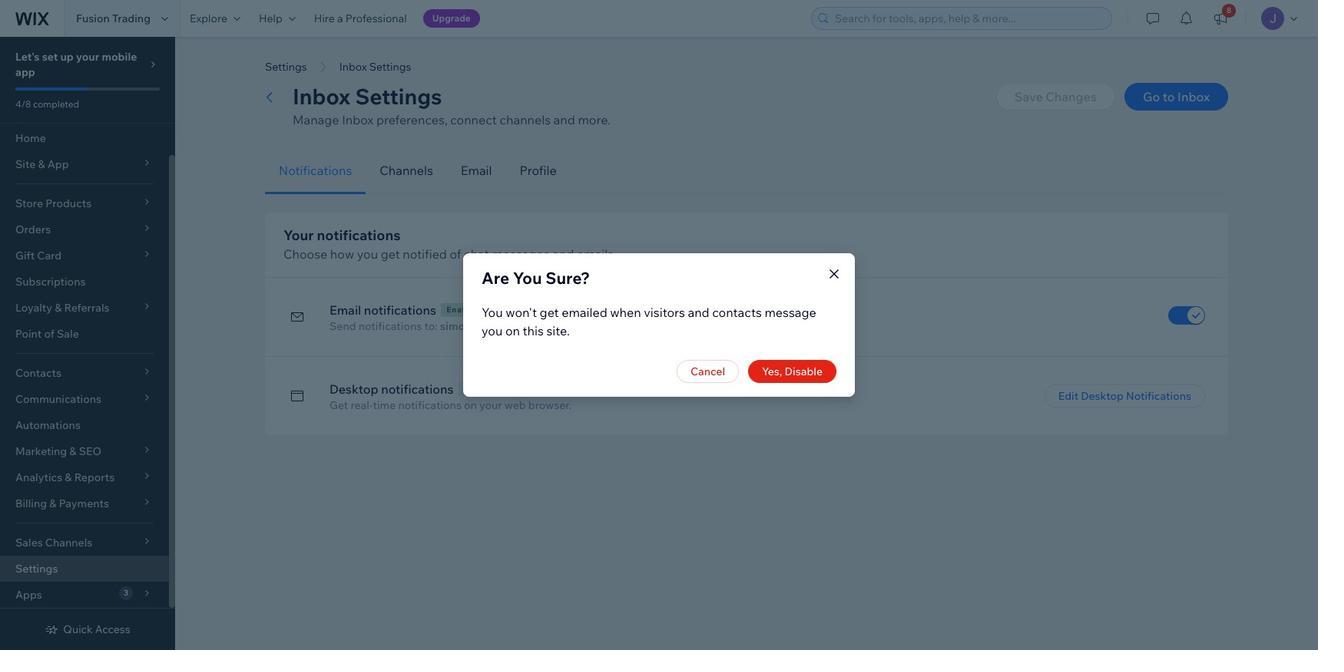 Task type: vqa. For each thing, say whether or not it's contained in the screenshot.
Desktop
yes



Task type: describe. For each thing, give the bounding box(es) containing it.
get
[[330, 399, 348, 413]]

point
[[15, 327, 42, 341]]

sidebar element
[[0, 37, 175, 651]]

manage
[[293, 112, 339, 128]]

edit
[[1059, 390, 1079, 404]]

app
[[15, 65, 35, 79]]

notifications inside edit desktop notifications button
[[1127, 390, 1192, 404]]

inbox up manage
[[293, 83, 351, 110]]

point of sale link
[[0, 321, 169, 347]]

this
[[523, 324, 544, 339]]

disable
[[785, 365, 823, 379]]

you inside your notifications choose how you get notified of chat messages and emails.
[[357, 247, 378, 262]]

messages
[[492, 247, 550, 262]]

0 horizontal spatial desktop
[[330, 382, 379, 397]]

0 vertical spatial notifications
[[279, 163, 352, 178]]

trading
[[112, 12, 151, 25]]

browser.
[[529, 399, 572, 413]]

preferences,
[[377, 112, 448, 128]]

settings inside sidebar element
[[15, 563, 58, 576]]

disabled
[[464, 384, 503, 394]]

won't
[[506, 305, 537, 320]]

profile
[[520, 163, 557, 178]]

you won't get emailed when visitors and contacts message you on this site.
[[482, 305, 817, 339]]

you inside you won't get emailed when visitors and contacts message you on this site.
[[482, 305, 503, 320]]

8 button
[[1204, 0, 1238, 37]]

notified
[[403, 247, 447, 262]]

a
[[337, 12, 343, 25]]

email notifications
[[330, 303, 437, 318]]

professional
[[346, 12, 407, 25]]

inbox inside inbox settings button
[[339, 60, 367, 74]]

visitors
[[644, 305, 685, 320]]

upgrade
[[432, 12, 471, 24]]

emailed
[[562, 305, 608, 320]]

site.
[[547, 324, 570, 339]]

sure?
[[546, 268, 590, 288]]

choose
[[284, 247, 328, 262]]

when
[[610, 305, 642, 320]]

yes, disable
[[762, 365, 823, 379]]

notifications for send
[[359, 320, 422, 334]]

hire a professional link
[[305, 0, 416, 37]]

and inside you won't get emailed when visitors and contacts message you on this site.
[[688, 305, 710, 320]]

yes, disable button
[[749, 360, 837, 384]]

home
[[15, 131, 46, 145]]

you inside you won't get emailed when visitors and contacts message you on this site.
[[482, 324, 503, 339]]

notifications for your
[[317, 227, 401, 244]]

your
[[284, 227, 314, 244]]

help
[[259, 12, 283, 25]]

settings inside inbox settings manage inbox preferences, connect channels and more.
[[355, 83, 442, 110]]

hire
[[314, 12, 335, 25]]

how
[[330, 247, 354, 262]]

up
[[60, 50, 74, 64]]

chat
[[464, 247, 489, 262]]

inbox settings button
[[332, 55, 419, 78]]

edit desktop notifications button
[[1045, 385, 1206, 408]]

are you sure?
[[482, 268, 590, 288]]

quick access button
[[45, 623, 130, 637]]

Search for tools, apps, help & more... field
[[831, 8, 1108, 29]]

simonjacob477@gmail.com
[[440, 320, 583, 334]]

home link
[[0, 125, 169, 151]]

inbox right manage
[[342, 112, 374, 128]]

contacts
[[713, 305, 762, 320]]

access
[[95, 623, 130, 637]]

settings inside button
[[265, 60, 307, 74]]

more.
[[578, 112, 611, 128]]

quick
[[63, 623, 93, 637]]

inbox settings
[[339, 60, 412, 74]]

get inside your notifications choose how you get notified of chat messages and emails.
[[381, 247, 400, 262]]

let's
[[15, 50, 40, 64]]

settings inside button
[[370, 60, 412, 74]]

web
[[505, 399, 526, 413]]

automations
[[15, 419, 81, 433]]

4/8
[[15, 98, 31, 110]]

mobile
[[102, 50, 137, 64]]

email for email
[[461, 163, 492, 178]]

settings link
[[0, 556, 169, 583]]

subscriptions
[[15, 275, 86, 289]]

channels
[[500, 112, 551, 128]]

and inside your notifications choose how you get notified of chat messages and emails.
[[553, 247, 574, 262]]

and inside inbox settings manage inbox preferences, connect channels and more.
[[554, 112, 575, 128]]



Task type: locate. For each thing, give the bounding box(es) containing it.
0 vertical spatial and
[[554, 112, 575, 128]]

your inside let's set up your mobile app
[[76, 50, 99, 64]]

1 vertical spatial email
[[330, 303, 361, 318]]

get real-time notifications on your web browser.
[[330, 399, 572, 413]]

notifications for email
[[364, 303, 437, 318]]

0 horizontal spatial notifications
[[279, 163, 352, 178]]

you right how
[[357, 247, 378, 262]]

0 vertical spatial email
[[461, 163, 492, 178]]

inbox down hire a professional link
[[339, 60, 367, 74]]

desktop inside button
[[1082, 390, 1124, 404]]

email up the send
[[330, 303, 361, 318]]

you
[[357, 247, 378, 262], [482, 324, 503, 339]]

0 horizontal spatial get
[[381, 247, 400, 262]]

quick access
[[63, 623, 130, 637]]

of left 'sale'
[[44, 327, 54, 341]]

fusion
[[76, 12, 110, 25]]

enabled
[[447, 305, 482, 315]]

your right up
[[76, 50, 99, 64]]

0 horizontal spatial you
[[357, 247, 378, 262]]

1 vertical spatial notifications
[[1127, 390, 1192, 404]]

0 horizontal spatial you
[[482, 305, 503, 320]]

subscriptions link
[[0, 269, 169, 295]]

on inside you won't get emailed when visitors and contacts message you on this site.
[[506, 324, 520, 339]]

get inside you won't get emailed when visitors and contacts message you on this site.
[[540, 305, 559, 320]]

and right visitors
[[688, 305, 710, 320]]

change
[[586, 320, 625, 334]]

your down 'disabled'
[[480, 399, 502, 413]]

get up site.
[[540, 305, 559, 320]]

0 vertical spatial you
[[513, 268, 542, 288]]

on
[[506, 324, 520, 339], [464, 399, 477, 413]]

0 horizontal spatial email
[[330, 303, 361, 318]]

0 horizontal spatial on
[[464, 399, 477, 413]]

1 horizontal spatial get
[[540, 305, 559, 320]]

hire a professional
[[314, 12, 407, 25]]

go to inbox
[[1144, 89, 1211, 105]]

fusion trading
[[76, 12, 151, 25]]

0 horizontal spatial your
[[76, 50, 99, 64]]

to
[[1163, 89, 1176, 105]]

inbox settings manage inbox preferences, connect channels and more.
[[293, 83, 611, 128]]

1 vertical spatial your
[[480, 399, 502, 413]]

1 horizontal spatial email
[[461, 163, 492, 178]]

on down 'disabled'
[[464, 399, 477, 413]]

your
[[76, 50, 99, 64], [480, 399, 502, 413]]

desktop up 'real-'
[[330, 382, 379, 397]]

yes,
[[762, 365, 783, 379]]

send notifications to: simonjacob477@gmail.com change account email
[[330, 320, 699, 334]]

of inside your notifications choose how you get notified of chat messages and emails.
[[450, 247, 462, 262]]

1 horizontal spatial on
[[506, 324, 520, 339]]

1 vertical spatial you
[[482, 305, 503, 320]]

inbox inside go to inbox button
[[1178, 89, 1211, 105]]

2 vertical spatial email
[[671, 320, 699, 334]]

you down messages
[[513, 268, 542, 288]]

notifications up time
[[381, 382, 454, 397]]

your notifications choose how you get notified of chat messages and emails.
[[284, 227, 617, 262]]

inbox right to
[[1178, 89, 1211, 105]]

you down enabled
[[482, 324, 503, 339]]

1 horizontal spatial notifications
[[1127, 390, 1192, 404]]

of left 'chat' on the left of the page
[[450, 247, 462, 262]]

go to inbox button
[[1125, 83, 1229, 111]]

explore
[[190, 12, 227, 25]]

email down connect
[[461, 163, 492, 178]]

0 vertical spatial of
[[450, 247, 462, 262]]

go
[[1144, 89, 1161, 105]]

8
[[1227, 5, 1232, 15]]

notifications up to:
[[364, 303, 437, 318]]

account
[[627, 320, 669, 334]]

0 vertical spatial get
[[381, 247, 400, 262]]

1 vertical spatial of
[[44, 327, 54, 341]]

cancel button
[[677, 360, 739, 384]]

notifications for desktop
[[381, 382, 454, 397]]

to:
[[425, 320, 438, 334]]

1 vertical spatial on
[[464, 399, 477, 413]]

time
[[373, 399, 396, 413]]

help button
[[250, 0, 305, 37]]

get left notified
[[381, 247, 400, 262]]

email for email notifications
[[330, 303, 361, 318]]

notifications down email notifications
[[359, 320, 422, 334]]

1 vertical spatial and
[[553, 247, 574, 262]]

settings
[[265, 60, 307, 74], [370, 60, 412, 74], [355, 83, 442, 110], [15, 563, 58, 576]]

email
[[461, 163, 492, 178], [330, 303, 361, 318], [671, 320, 699, 334]]

0 horizontal spatial of
[[44, 327, 54, 341]]

edit desktop notifications
[[1059, 390, 1192, 404]]

emails.
[[577, 247, 617, 262]]

0 vertical spatial you
[[357, 247, 378, 262]]

notifications inside your notifications choose how you get notified of chat messages and emails.
[[317, 227, 401, 244]]

and left more.
[[554, 112, 575, 128]]

desktop
[[330, 382, 379, 397], [1082, 390, 1124, 404]]

set
[[42, 50, 58, 64]]

1 horizontal spatial you
[[513, 268, 542, 288]]

notifications down desktop notifications
[[398, 399, 462, 413]]

desktop notifications
[[330, 382, 454, 397]]

0 vertical spatial your
[[76, 50, 99, 64]]

desktop right edit
[[1082, 390, 1124, 404]]

2 vertical spatial and
[[688, 305, 710, 320]]

and up sure?
[[553, 247, 574, 262]]

send
[[330, 320, 356, 334]]

1 horizontal spatial desktop
[[1082, 390, 1124, 404]]

1 vertical spatial you
[[482, 324, 503, 339]]

4/8 completed
[[15, 98, 79, 110]]

let's set up your mobile app
[[15, 50, 137, 79]]

on down won't
[[506, 324, 520, 339]]

real-
[[351, 399, 373, 413]]

sale
[[57, 327, 79, 341]]

cancel
[[691, 365, 726, 379]]

1 horizontal spatial your
[[480, 399, 502, 413]]

1 horizontal spatial you
[[482, 324, 503, 339]]

notifications
[[279, 163, 352, 178], [1127, 390, 1192, 404]]

are
[[482, 268, 510, 288]]

upgrade button
[[423, 9, 480, 28]]

you
[[513, 268, 542, 288], [482, 305, 503, 320]]

you left won't
[[482, 305, 503, 320]]

of inside point of sale link
[[44, 327, 54, 341]]

1 horizontal spatial of
[[450, 247, 462, 262]]

0 vertical spatial on
[[506, 324, 520, 339]]

2 horizontal spatial email
[[671, 320, 699, 334]]

channels
[[380, 163, 433, 178]]

inbox
[[339, 60, 367, 74], [293, 83, 351, 110], [1178, 89, 1211, 105], [342, 112, 374, 128]]

point of sale
[[15, 327, 79, 341]]

connect
[[451, 112, 497, 128]]

get
[[381, 247, 400, 262], [540, 305, 559, 320]]

completed
[[33, 98, 79, 110]]

settings button
[[257, 55, 315, 78]]

automations link
[[0, 413, 169, 439]]

message
[[765, 305, 817, 320]]

1 vertical spatial get
[[540, 305, 559, 320]]

notifications up how
[[317, 227, 401, 244]]

email right 'account'
[[671, 320, 699, 334]]



